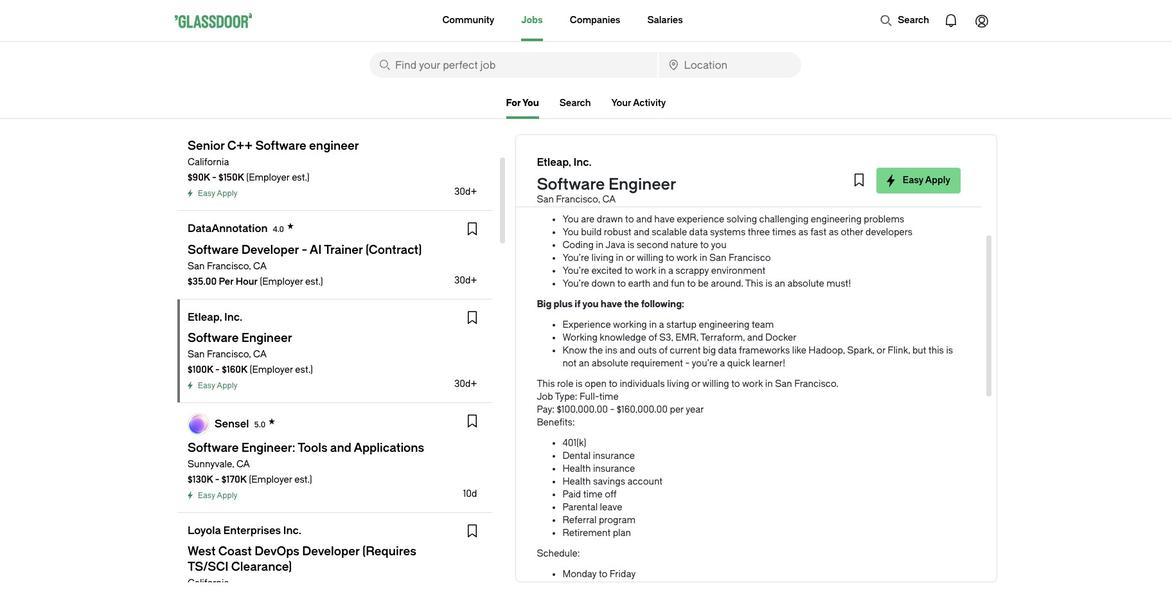 Task type: describe. For each thing, give the bounding box(es) containing it.
est.) inside the california $90k - $150k (employer est.)
[[292, 172, 310, 183]]

0 horizontal spatial a
[[659, 319, 664, 330]]

easy apply down $160k
[[198, 381, 238, 390]]

challenging inside you are drawn to and have experience solving challenging engineering problems you build robust and scalable data systems three times as fast as other developers coding in java is second nature to you you're living in or willing to work in san francisco you're excited to work in a scrappy environment you're down to earth and fun to be around. this is an absolute must!
[[759, 214, 809, 225]]

knowledge
[[600, 332, 646, 343]]

type:
[[555, 391, 577, 402]]

2 health from the top
[[563, 476, 591, 487]]

you are drawn to and have experience solving challenging engineering problems you build robust and scalable data systems three times as fast as other developers coding in java is second nature to you you're living in or willing to work in san francisco you're excited to work in a scrappy environment you're down to earth and fun to be around. this is an absolute must!
[[563, 214, 913, 289]]

friendly,
[[878, 147, 911, 158]]

or inside the experience working in a startup engineering team working knowledge of s3, emr, terraform, and docker know the ins and outs of current big data frameworks like hadoop, spark, or flink, but this is not an absolute requirement - you're a quick learner!
[[877, 345, 886, 356]]

role
[[557, 379, 574, 389]]

how
[[688, 147, 706, 158]]

build
[[581, 227, 602, 238]]

companies
[[570, 15, 620, 26]]

dataannotation
[[188, 222, 268, 235]]

ins
[[605, 345, 618, 356]]

apply down $170k
[[217, 491, 238, 500]]

2 vertical spatial you
[[563, 227, 579, 238]]

must!
[[827, 278, 851, 289]]

complex
[[745, 147, 782, 158]]

into
[[634, 160, 650, 171]]

program
[[599, 515, 636, 526]]

0 horizontal spatial you
[[582, 299, 599, 310]]

willing inside you are drawn to and have experience solving challenging engineering problems you build robust and scalable data systems three times as fast as other developers coding in java is second nature to you you're living in or willing to work in san francisco you're excited to work in a scrappy environment you're down to earth and fun to be around. this is an absolute must!
[[637, 253, 664, 264]]

systems inside solve challenging engineering problems related to the performance and robustness of distributed systems infrastructure come up with novel ideas on how to make complex data technology user-friendly, and then turn those ideas into software be part of the team that builds the next generation of etl/elt infrastructure
[[610, 134, 646, 145]]

the up complex
[[779, 121, 793, 132]]

terraform,
[[701, 332, 745, 343]]

san inside san francisco, ca $35.00 per hour (employer est.)
[[188, 261, 205, 272]]

401(k)
[[563, 438, 586, 449]]

0 vertical spatial infrastructure
[[648, 134, 706, 145]]

the up see
[[607, 173, 620, 184]]

of left s3,
[[649, 332, 657, 343]]

francisco
[[729, 253, 771, 264]]

san inside 'san francisco, ca $100k - $160k (employer est.)'
[[188, 349, 205, 360]]

to up robust
[[625, 214, 634, 225]]

salaries link
[[647, 0, 683, 41]]

coding
[[563, 240, 594, 251]]

1 vertical spatial have
[[601, 299, 622, 310]]

ca inside san francisco, ca $35.00 per hour (employer est.)
[[253, 261, 267, 272]]

to right related
[[768, 121, 777, 132]]

easy apply inside "button"
[[903, 175, 951, 186]]

est.) inside san francisco, ca $35.00 per hour (employer est.)
[[305, 276, 323, 287]]

$90k
[[188, 172, 210, 183]]

dental
[[563, 451, 591, 461]]

francisco, inside software engineer san francisco, ca
[[556, 194, 600, 205]]

willing inside this role is open to individuals living or willing to work in san francisco. job type: full-time pay: $100,000.00 - $160,000.00 per year benefits:
[[703, 379, 729, 389]]

10d
[[463, 488, 477, 499]]

- inside this role is open to individuals living or willing to work in san francisco. job type: full-time pay: $100,000.00 - $160,000.00 per year benefits:
[[610, 404, 615, 415]]

sensel
[[215, 417, 249, 430]]

big plus if you have the following:
[[537, 299, 684, 310]]

solve
[[563, 121, 587, 132]]

this
[[929, 345, 944, 356]]

1 horizontal spatial infrastructure
[[828, 173, 886, 184]]

2 vertical spatial inc.
[[283, 524, 301, 537]]

in down second
[[658, 265, 666, 276]]

systems inside you are drawn to and have experience solving challenging engineering problems you build robust and scalable data systems three times as fast as other developers coding in java is second nature to you you're living in or willing to work in san francisco you're excited to work in a scrappy environment you're down to earth and fun to be around. this is an absolute must!
[[710, 227, 746, 238]]

absolute inside you are drawn to and have experience solving challenging engineering problems you build robust and scalable data systems three times as fast as other developers coding in java is second nature to you you're living in or willing to work in san francisco you're excited to work in a scrappy environment you're down to earth and fun to be around. this is an absolute must!
[[788, 278, 824, 289]]

to down nature
[[666, 253, 675, 264]]

1 horizontal spatial work
[[677, 253, 698, 264]]

engineer
[[609, 175, 676, 193]]

2 you're from the top
[[563, 265, 589, 276]]

frameworks
[[739, 345, 790, 356]]

jobs list element
[[177, 13, 493, 608]]

san francisco, ca $35.00 per hour (employer est.)
[[188, 261, 323, 287]]

to down quick
[[732, 379, 740, 389]]

california $90k - $150k (employer est.)
[[188, 157, 310, 183]]

time inside '401(k) dental insurance health insurance health savings account paid time off parental leave referral program retirement plan'
[[583, 489, 603, 500]]

hadoop,
[[809, 345, 845, 356]]

francisco, for san francisco, ca $100k - $160k (employer est.)
[[207, 349, 251, 360]]

around.
[[711, 278, 743, 289]]

work inside this role is open to individuals living or willing to work in san francisco. job type: full-time pay: $100,000.00 - $160,000.00 per year benefits:
[[742, 379, 763, 389]]

java
[[606, 240, 625, 251]]

retirement
[[563, 528, 611, 539]]

and down knowledge
[[620, 345, 636, 356]]

full-
[[580, 391, 599, 402]]

loyola
[[188, 524, 221, 537]]

sunnyvale,
[[188, 459, 234, 470]]

est.) inside sunnyvale, ca $130k - $170k (employer est.)
[[294, 474, 312, 485]]

0 vertical spatial you
[[523, 98, 539, 109]]

inc. for software engineer
[[574, 156, 592, 168]]

parental
[[563, 502, 598, 513]]

0 horizontal spatial ideas
[[609, 160, 631, 171]]

etleap, inc. for san francisco, ca
[[188, 311, 243, 323]]

to right how
[[708, 147, 717, 158]]

in up scrappy in the right of the page
[[700, 253, 707, 264]]

the left next
[[694, 173, 707, 184]]

time inside this role is open to individuals living or willing to work in san francisco. job type: full-time pay: $100,000.00 - $160,000.00 per year benefits:
[[599, 391, 619, 402]]

$170k
[[222, 474, 247, 485]]

or inside this role is open to individuals living or willing to work in san francisco. job type: full-time pay: $100,000.00 - $160,000.00 per year benefits:
[[692, 379, 700, 389]]

this inside you are drawn to and have experience solving challenging engineering problems you build robust and scalable data systems three times as fast as other developers coding in java is second nature to you you're living in or willing to work in san francisco you're excited to work in a scrappy environment you're down to earth and fun to be around. this is an absolute must!
[[745, 278, 763, 289]]

of down s3,
[[659, 345, 668, 356]]

related
[[737, 121, 766, 132]]

living inside you are drawn to and have experience solving challenging engineering problems you build robust and scalable data systems three times as fast as other developers coding in java is second nature to you you're living in or willing to work in san francisco you're excited to work in a scrappy environment you're down to earth and fun to be around. this is an absolute must!
[[592, 253, 614, 264]]

1 you're from the top
[[563, 253, 589, 264]]

scalable
[[652, 227, 687, 238]]

be
[[563, 173, 574, 184]]

easy down $100k
[[198, 381, 215, 390]]

problems inside you are drawn to and have experience solving challenging engineering problems you build robust and scalable data systems three times as fast as other developers coding in java is second nature to you you're living in or willing to work in san francisco you're excited to work in a scrappy environment you're down to earth and fun to be around. this is an absolute must!
[[864, 214, 905, 225]]

and up frameworks
[[747, 332, 763, 343]]

off
[[605, 489, 617, 500]]

friday
[[610, 569, 636, 580]]

big
[[537, 299, 552, 310]]

monday
[[563, 569, 597, 580]]

2 vertical spatial a
[[720, 358, 725, 369]]

environment
[[711, 265, 766, 276]]

referral
[[563, 515, 597, 526]]

be
[[698, 278, 709, 289]]

other
[[841, 227, 864, 238]]

to left the earth in the top right of the page
[[617, 278, 626, 289]]

data inside you are drawn to and have experience solving challenging engineering problems you build robust and scalable data systems three times as fast as other developers coding in java is second nature to you you're living in or willing to work in san francisco you're excited to work in a scrappy environment you're down to earth and fun to be around. this is an absolute must!
[[689, 227, 708, 238]]

etleap, for software engineer
[[537, 156, 571, 168]]

to right open
[[609, 379, 618, 389]]

(employer inside sunnyvale, ca $130k - $170k (employer est.)
[[249, 474, 292, 485]]

search inside button
[[898, 15, 929, 26]]

with
[[604, 147, 622, 158]]

your activity link
[[612, 98, 666, 109]]

easy inside "button"
[[903, 175, 924, 186]]

spark,
[[847, 345, 875, 356]]

challenging inside solve challenging engineering problems related to the performance and robustness of distributed systems infrastructure come up with novel ideas on how to make complex data technology user-friendly, and then turn those ideas into software be part of the team that builds the next generation of etl/elt infrastructure
[[589, 121, 638, 132]]

team inside solve challenging engineering problems related to the performance and robustness of distributed systems infrastructure come up with novel ideas on how to make complex data technology user-friendly, and then turn those ideas into software be part of the team that builds the next generation of etl/elt infrastructure
[[623, 173, 645, 184]]

search link
[[560, 98, 591, 109]]

want
[[577, 193, 599, 204]]

distributed
[[563, 134, 608, 145]]

then
[[932, 147, 951, 158]]

easy down $90k
[[198, 189, 215, 198]]

experience
[[563, 319, 611, 330]]

- inside sunnyvale, ca $130k - $170k (employer est.)
[[215, 474, 220, 485]]

sunnyvale, ca $130k - $170k (employer est.)
[[188, 459, 312, 485]]

software
[[537, 175, 605, 193]]

data inside the experience working in a startup engineering team working knowledge of s3, emr, terraform, and docker know the ins and outs of current big data frameworks like hadoop, spark, or flink, but this is not an absolute requirement - you're a quick learner!
[[718, 345, 737, 356]]

next
[[710, 173, 728, 184]]

1 vertical spatial you
[[563, 214, 579, 225]]

per
[[670, 404, 684, 415]]

turn
[[563, 160, 580, 171]]

a inside you are drawn to and have experience solving challenging engineering problems you build robust and scalable data systems three times as fast as other developers coding in java is second nature to you you're living in or willing to work in san francisco you're excited to work in a scrappy environment you're down to earth and fun to be around. this is an absolute must!
[[668, 265, 674, 276]]

$35.00
[[188, 276, 217, 287]]

ca inside software engineer san francisco, ca
[[603, 194, 616, 205]]

this role is open to individuals living or willing to work in san francisco. job type: full-time pay: $100,000.00 - $160,000.00 per year benefits:
[[537, 379, 839, 428]]

jobs
[[521, 15, 543, 26]]

solve challenging engineering problems related to the performance and robustness of distributed systems infrastructure come up with novel ideas on how to make complex data technology user-friendly, and then turn those ideas into software be part of the team that builds the next generation of etl/elt infrastructure
[[563, 121, 951, 184]]

down
[[592, 278, 615, 289]]

(employer inside 'san francisco, ca $100k - $160k (employer est.)'
[[250, 364, 293, 375]]

current
[[670, 345, 701, 356]]

sensel logo image
[[188, 414, 209, 434]]

problems inside solve challenging engineering problems related to the performance and robustness of distributed systems infrastructure come up with novel ideas on how to make complex data technology user-friendly, and then turn those ideas into software be part of the team that builds the next generation of etl/elt infrastructure
[[694, 121, 734, 132]]

activity
[[633, 98, 666, 109]]

is inside the experience working in a startup engineering team working knowledge of s3, emr, terraform, and docker know the ins and outs of current big data frameworks like hadoop, spark, or flink, but this is not an absolute requirement - you're a quick learner!
[[946, 345, 953, 356]]

emr,
[[676, 332, 699, 343]]

none field the search location
[[659, 52, 801, 78]]

working
[[613, 319, 647, 330]]

to left the friday
[[599, 569, 608, 580]]

quick
[[727, 358, 750, 369]]

an inside the experience working in a startup engineering team working knowledge of s3, emr, terraform, and docker know the ins and outs of current big data frameworks like hadoop, spark, or flink, but this is not an absolute requirement - you're a quick learner!
[[579, 358, 590, 369]]

fun
[[671, 278, 685, 289]]

san francisco, ca $100k - $160k (employer est.)
[[188, 349, 313, 375]]

outs
[[638, 345, 657, 356]]

san inside you are drawn to and have experience solving challenging engineering problems you build robust and scalable data systems three times as fast as other developers coding in java is second nature to you you're living in or willing to work in san francisco you're excited to work in a scrappy environment you're down to earth and fun to be around. this is an absolute must!
[[710, 253, 727, 264]]

performance
[[795, 121, 851, 132]]

and left then at the top right of the page
[[914, 147, 929, 158]]

and up second
[[634, 227, 650, 238]]



Task type: locate. For each thing, give the bounding box(es) containing it.
of down those
[[596, 173, 604, 184]]

1 california from the top
[[188, 157, 229, 168]]

data down terraform,
[[718, 345, 737, 356]]

1 horizontal spatial a
[[668, 265, 674, 276]]

1 none field from the left
[[370, 52, 657, 78]]

california
[[188, 157, 229, 168], [188, 578, 229, 589]]

0 horizontal spatial willing
[[637, 253, 664, 264]]

that
[[647, 173, 664, 184]]

in right see
[[630, 193, 638, 204]]

an right not
[[579, 358, 590, 369]]

francisco, up $160k
[[207, 349, 251, 360]]

challenging down your
[[589, 121, 638, 132]]

is
[[628, 240, 635, 251], [766, 278, 773, 289], [946, 345, 953, 356], [576, 379, 583, 389]]

leave
[[600, 502, 622, 513]]

big
[[703, 345, 716, 356]]

infrastructure up on
[[648, 134, 706, 145]]

1 horizontal spatial problems
[[864, 214, 905, 225]]

1 vertical spatial etleap,
[[188, 311, 222, 323]]

0 vertical spatial inc.
[[574, 156, 592, 168]]

we
[[562, 193, 575, 204]]

make
[[719, 147, 743, 158]]

loyola enterprises inc.
[[188, 524, 301, 537]]

1 horizontal spatial challenging
[[759, 214, 809, 225]]

0 vertical spatial search
[[898, 15, 929, 26]]

health down dental
[[563, 463, 591, 474]]

0 vertical spatial insurance
[[593, 451, 635, 461]]

living inside this role is open to individuals living or willing to work in san francisco. job type: full-time pay: $100,000.00 - $160,000.00 per year benefits:
[[667, 379, 689, 389]]

an down times
[[775, 278, 785, 289]]

of right robustness
[[921, 121, 930, 132]]

san inside this role is open to individuals living or willing to work in san francisco. job type: full-time pay: $100,000.00 - $160,000.00 per year benefits:
[[775, 379, 792, 389]]

california up $90k
[[188, 157, 229, 168]]

401(k) dental insurance health insurance health savings account paid time off parental leave referral program retirement plan
[[563, 438, 663, 539]]

etleap, inc. inside "jobs list" element
[[188, 311, 243, 323]]

generation
[[730, 173, 776, 184]]

$100,000.00
[[557, 404, 608, 415]]

(employer right $160k
[[250, 364, 293, 375]]

2 horizontal spatial work
[[742, 379, 763, 389]]

1 horizontal spatial etleap,
[[537, 156, 571, 168]]

easy apply down then at the top right of the page
[[903, 175, 951, 186]]

a left quick
[[720, 358, 725, 369]]

30d+ for california
[[454, 186, 477, 197]]

2 vertical spatial francisco,
[[207, 349, 251, 360]]

san up $100k
[[188, 349, 205, 360]]

this
[[745, 278, 763, 289], [537, 379, 555, 389]]

in inside this role is open to individuals living or willing to work in san francisco. job type: full-time pay: $100,000.00 - $160,000.00 per year benefits:
[[765, 379, 773, 389]]

inc. for san francisco, ca
[[224, 311, 243, 323]]

0 horizontal spatial work
[[635, 265, 656, 276]]

this inside this role is open to individuals living or willing to work in san francisco. job type: full-time pay: $100,000.00 - $160,000.00 per year benefits:
[[537, 379, 555, 389]]

job
[[537, 391, 553, 402]]

1 vertical spatial an
[[579, 358, 590, 369]]

1 30d+ from the top
[[454, 186, 477, 197]]

engineering down the activity
[[641, 121, 691, 132]]

0 vertical spatial etleap, inc.
[[537, 156, 592, 168]]

systems
[[610, 134, 646, 145], [710, 227, 746, 238]]

systems down solving
[[710, 227, 746, 238]]

0 horizontal spatial etleap, inc.
[[188, 311, 243, 323]]

pay:
[[537, 404, 555, 415]]

Search location field
[[659, 52, 801, 78]]

0 vertical spatial team
[[623, 173, 645, 184]]

technology
[[805, 147, 853, 158]]

1 vertical spatial problems
[[864, 214, 905, 225]]

1 horizontal spatial you
[[711, 240, 727, 251]]

1 horizontal spatial none field
[[659, 52, 801, 78]]

1 horizontal spatial absolute
[[788, 278, 824, 289]]

absolute inside the experience working in a startup engineering team working knowledge of s3, emr, terraform, and docker know the ins and outs of current big data frameworks like hadoop, spark, or flink, but this is not an absolute requirement - you're a quick learner!
[[592, 358, 629, 369]]

you inside you are drawn to and have experience solving challenging engineering problems you build robust and scalable data systems three times as fast as other developers coding in java is second nature to you you're living in or willing to work in san francisco you're excited to work in a scrappy environment you're down to earth and fun to be around. this is an absolute must!
[[711, 240, 727, 251]]

0 vertical spatial francisco,
[[556, 194, 600, 205]]

willing down second
[[637, 253, 664, 264]]

francisco, up per
[[207, 261, 251, 272]]

what
[[537, 193, 561, 204]]

0 horizontal spatial this
[[537, 379, 555, 389]]

the left ins
[[589, 345, 603, 356]]

living up per on the bottom right of the page
[[667, 379, 689, 389]]

0 vertical spatial engineering
[[641, 121, 691, 132]]

absolute
[[788, 278, 824, 289], [592, 358, 629, 369]]

1 horizontal spatial engineering
[[699, 319, 750, 330]]

0 horizontal spatial have
[[601, 299, 622, 310]]

or
[[626, 253, 635, 264], [877, 345, 886, 356], [692, 379, 700, 389]]

1 horizontal spatial or
[[692, 379, 700, 389]]

you:
[[640, 193, 659, 204]]

0 horizontal spatial data
[[689, 227, 708, 238]]

1 horizontal spatial ideas
[[650, 147, 673, 158]]

savings
[[593, 476, 625, 487]]

1 vertical spatial or
[[877, 345, 886, 356]]

1 vertical spatial you
[[582, 299, 599, 310]]

in down following:
[[649, 319, 657, 330]]

and up 'user-'
[[853, 121, 869, 132]]

excited
[[592, 265, 622, 276]]

apply inside "button"
[[925, 175, 951, 186]]

for
[[506, 98, 521, 109]]

problems up how
[[694, 121, 734, 132]]

easy down $130k
[[198, 491, 215, 500]]

1 horizontal spatial team
[[752, 319, 774, 330]]

have up the scalable
[[654, 214, 675, 225]]

0 vertical spatial willing
[[637, 253, 664, 264]]

docker
[[766, 332, 797, 343]]

1 horizontal spatial as
[[829, 227, 839, 238]]

$100k
[[188, 364, 213, 375]]

2 vertical spatial you're
[[563, 278, 589, 289]]

plan
[[613, 528, 631, 539]]

experience working in a startup engineering team working knowledge of s3, emr, terraform, and docker know the ins and outs of current big data frameworks like hadoop, spark, or flink, but this is not an absolute requirement - you're a quick learner!
[[563, 319, 953, 369]]

francisco, inside san francisco, ca $35.00 per hour (employer est.)
[[207, 261, 251, 272]]

2 vertical spatial data
[[718, 345, 737, 356]]

this down environment
[[745, 278, 763, 289]]

you right for
[[523, 98, 539, 109]]

- inside 'san francisco, ca $100k - $160k (employer est.)'
[[215, 364, 220, 375]]

fast
[[811, 227, 827, 238]]

1 vertical spatial data
[[689, 227, 708, 238]]

but
[[913, 345, 926, 356]]

is inside this role is open to individuals living or willing to work in san francisco. job type: full-time pay: $100,000.00 - $160,000.00 per year benefits:
[[576, 379, 583, 389]]

absolute down ins
[[592, 358, 629, 369]]

a up s3,
[[659, 319, 664, 330]]

time down open
[[599, 391, 619, 402]]

apply down $160k
[[217, 381, 238, 390]]

ideas
[[650, 147, 673, 158], [609, 160, 631, 171]]

to left the be
[[687, 278, 696, 289]]

san up environment
[[710, 253, 727, 264]]

1 health from the top
[[563, 463, 591, 474]]

engineering up terraform,
[[699, 319, 750, 330]]

(employer inside the california $90k - $150k (employer est.)
[[246, 172, 290, 183]]

0 vertical spatial a
[[668, 265, 674, 276]]

this up job
[[537, 379, 555, 389]]

1 vertical spatial work
[[635, 265, 656, 276]]

novel
[[625, 147, 648, 158]]

your
[[612, 98, 631, 109]]

(employer inside san francisco, ca $35.00 per hour (employer est.)
[[260, 276, 303, 287]]

is right role
[[576, 379, 583, 389]]

0 vertical spatial living
[[592, 253, 614, 264]]

is right java
[[628, 240, 635, 251]]

2 vertical spatial engineering
[[699, 319, 750, 330]]

apply
[[925, 175, 951, 186], [217, 189, 238, 198], [217, 381, 238, 390], [217, 491, 238, 500]]

a up fun
[[668, 265, 674, 276]]

insurance
[[593, 451, 635, 461], [593, 463, 635, 474]]

1 horizontal spatial systems
[[710, 227, 746, 238]]

0 horizontal spatial team
[[623, 173, 645, 184]]

0 vertical spatial health
[[563, 463, 591, 474]]

time left off
[[583, 489, 603, 500]]

easy apply down $170k
[[198, 491, 238, 500]]

infrastructure down 'user-'
[[828, 173, 886, 184]]

startup
[[667, 319, 697, 330]]

learner!
[[753, 358, 786, 369]]

0 horizontal spatial infrastructure
[[648, 134, 706, 145]]

of left etl/elt
[[779, 173, 787, 184]]

and left fun
[[653, 278, 669, 289]]

and down you:
[[636, 214, 652, 225]]

0 vertical spatial 30d+
[[454, 186, 477, 197]]

(employer
[[246, 172, 290, 183], [260, 276, 303, 287], [250, 364, 293, 375], [249, 474, 292, 485]]

2 horizontal spatial engineering
[[811, 214, 862, 225]]

1 vertical spatial time
[[583, 489, 603, 500]]

2 california from the top
[[188, 578, 229, 589]]

2 as from the left
[[829, 227, 839, 238]]

None field
[[370, 52, 657, 78], [659, 52, 801, 78]]

inc. down per
[[224, 311, 243, 323]]

30d+
[[454, 186, 477, 197], [454, 275, 477, 286], [454, 379, 477, 389]]

part
[[577, 173, 594, 184]]

francisco, for san francisco, ca $35.00 per hour (employer est.)
[[207, 261, 251, 272]]

paid
[[563, 489, 581, 500]]

the inside the experience working in a startup engineering team working knowledge of s3, emr, terraform, and docker know the ins and outs of current big data frameworks like hadoop, spark, or flink, but this is not an absolute requirement - you're a quick learner!
[[589, 345, 603, 356]]

an inside you are drawn to and have experience solving challenging engineering problems you build robust and scalable data systems three times as fast as other developers coding in java is second nature to you you're living in or willing to work in san francisco you're excited to work in a scrappy environment you're down to earth and fun to be around. this is an absolute must!
[[775, 278, 785, 289]]

team inside the experience working in a startup engineering team working knowledge of s3, emr, terraform, and docker know the ins and outs of current big data frameworks like hadoop, spark, or flink, but this is not an absolute requirement - you're a quick learner!
[[752, 319, 774, 330]]

1 horizontal spatial have
[[654, 214, 675, 225]]

- inside the experience working in a startup engineering team working knowledge of s3, emr, terraform, and docker know the ins and outs of current big data frameworks like hadoop, spark, or flink, but this is not an absolute requirement - you're a quick learner!
[[685, 358, 690, 369]]

data
[[785, 147, 803, 158], [689, 227, 708, 238], [718, 345, 737, 356]]

hour
[[236, 276, 258, 287]]

to left see
[[601, 193, 610, 204]]

work down nature
[[677, 253, 698, 264]]

0 horizontal spatial an
[[579, 358, 590, 369]]

jobs link
[[521, 0, 543, 41]]

s3,
[[659, 332, 673, 343]]

etl/elt
[[789, 173, 826, 184]]

per
[[219, 276, 234, 287]]

team down into
[[623, 173, 645, 184]]

1 horizontal spatial willing
[[703, 379, 729, 389]]

4.0
[[273, 225, 284, 234]]

come
[[563, 147, 589, 158]]

1 horizontal spatial living
[[667, 379, 689, 389]]

0 horizontal spatial none field
[[370, 52, 657, 78]]

engineering inside the experience working in a startup engineering team working knowledge of s3, emr, terraform, and docker know the ins and outs of current big data frameworks like hadoop, spark, or flink, but this is not an absolute requirement - you're a quick learner!
[[699, 319, 750, 330]]

0 horizontal spatial etleap,
[[188, 311, 222, 323]]

or down you're
[[692, 379, 700, 389]]

0 horizontal spatial systems
[[610, 134, 646, 145]]

inc. up part
[[574, 156, 592, 168]]

1 vertical spatial challenging
[[759, 214, 809, 225]]

if
[[575, 299, 581, 310]]

0 horizontal spatial living
[[592, 253, 614, 264]]

1 vertical spatial a
[[659, 319, 664, 330]]

3 you're from the top
[[563, 278, 589, 289]]

etleap, for san francisco, ca
[[188, 311, 222, 323]]

3 30d+ from the top
[[454, 379, 477, 389]]

0 vertical spatial this
[[745, 278, 763, 289]]

a
[[668, 265, 674, 276], [659, 319, 664, 330], [720, 358, 725, 369]]

1 horizontal spatial etleap, inc.
[[537, 156, 592, 168]]

work down quick
[[742, 379, 763, 389]]

1 vertical spatial absolute
[[592, 358, 629, 369]]

1 vertical spatial willing
[[703, 379, 729, 389]]

you
[[523, 98, 539, 109], [563, 214, 579, 225], [563, 227, 579, 238]]

- left $160,000.00
[[610, 404, 615, 415]]

easy apply down the "$150k"
[[198, 189, 238, 198]]

0 horizontal spatial search
[[560, 98, 591, 109]]

those
[[582, 160, 606, 171]]

team up docker
[[752, 319, 774, 330]]

san up $35.00
[[188, 261, 205, 272]]

save image
[[463, 116, 484, 136]]

francisco, down software
[[556, 194, 600, 205]]

30d+ for etleap, inc.
[[454, 379, 477, 389]]

as right fast
[[829, 227, 839, 238]]

0 vertical spatial time
[[599, 391, 619, 402]]

francisco.
[[794, 379, 839, 389]]

apply down the "$150k"
[[217, 189, 238, 198]]

0 horizontal spatial or
[[626, 253, 635, 264]]

willing down you're
[[703, 379, 729, 389]]

data inside solve challenging engineering problems related to the performance and robustness of distributed systems infrastructure come up with novel ideas on how to make complex data technology user-friendly, and then turn those ideas into software be part of the team that builds the next generation of etl/elt infrastructure
[[785, 147, 803, 158]]

0 vertical spatial ideas
[[650, 147, 673, 158]]

0 horizontal spatial engineering
[[641, 121, 691, 132]]

in down "learner!"
[[765, 379, 773, 389]]

in down java
[[616, 253, 624, 264]]

to right nature
[[700, 240, 709, 251]]

(employer right hour
[[260, 276, 303, 287]]

- right $100k
[[215, 364, 220, 375]]

1 vertical spatial health
[[563, 476, 591, 487]]

know
[[563, 345, 587, 356]]

2 30d+ from the top
[[454, 275, 477, 286]]

see
[[612, 193, 628, 204]]

0 vertical spatial or
[[626, 253, 635, 264]]

- right $90k
[[212, 172, 216, 183]]

1 vertical spatial this
[[537, 379, 555, 389]]

0 vertical spatial data
[[785, 147, 803, 158]]

community link
[[442, 0, 494, 41]]

0 horizontal spatial absolute
[[592, 358, 629, 369]]

etleap, inc. up be
[[537, 156, 592, 168]]

community
[[442, 15, 494, 26]]

ca inside 'san francisco, ca $100k - $160k (employer est.)'
[[253, 349, 267, 360]]

etleap, inc. down per
[[188, 311, 243, 323]]

2 horizontal spatial a
[[720, 358, 725, 369]]

to
[[768, 121, 777, 132], [708, 147, 717, 158], [601, 193, 610, 204], [625, 214, 634, 225], [700, 240, 709, 251], [666, 253, 675, 264], [625, 265, 633, 276], [617, 278, 626, 289], [687, 278, 696, 289], [609, 379, 618, 389], [732, 379, 740, 389], [599, 569, 608, 580]]

health
[[563, 463, 591, 474], [563, 476, 591, 487]]

2 vertical spatial work
[[742, 379, 763, 389]]

1 vertical spatial search
[[560, 98, 591, 109]]

francisco, inside 'san francisco, ca $100k - $160k (employer est.)'
[[207, 349, 251, 360]]

etleap, inc. for software engineer
[[537, 156, 592, 168]]

(employer right the "$150k"
[[246, 172, 290, 183]]

have inside you are drawn to and have experience solving challenging engineering problems you build robust and scalable data systems three times as fast as other developers coding in java is second nature to you you're living in or willing to work in san francisco you're excited to work in a scrappy environment you're down to earth and fun to be around. this is an absolute must!
[[654, 214, 675, 225]]

0 vertical spatial you're
[[563, 253, 589, 264]]

0 vertical spatial california
[[188, 157, 229, 168]]

1 insurance from the top
[[593, 451, 635, 461]]

engineering
[[641, 121, 691, 132], [811, 214, 862, 225], [699, 319, 750, 330]]

times
[[772, 227, 796, 238]]

est.) inside 'san francisco, ca $100k - $160k (employer est.)'
[[295, 364, 313, 375]]

as left fast
[[799, 227, 808, 238]]

1 vertical spatial ideas
[[609, 160, 631, 171]]

or inside you are drawn to and have experience solving challenging engineering problems you build robust and scalable data systems three times as fast as other developers coding in java is second nature to you you're living in or willing to work in san francisco you're excited to work in a scrappy environment you're down to earth and fun to be around. this is an absolute must!
[[626, 253, 635, 264]]

none field search keyword
[[370, 52, 657, 78]]

san inside software engineer san francisco, ca
[[537, 194, 554, 205]]

etleap, inside "jobs list" element
[[188, 311, 222, 323]]

in down build
[[596, 240, 604, 251]]

software engineer san francisco, ca
[[537, 175, 676, 205]]

1 vertical spatial living
[[667, 379, 689, 389]]

data down experience
[[689, 227, 708, 238]]

1 vertical spatial insurance
[[593, 463, 635, 474]]

software
[[652, 160, 689, 171]]

1 horizontal spatial an
[[775, 278, 785, 289]]

working
[[563, 332, 598, 343]]

0 horizontal spatial problems
[[694, 121, 734, 132]]

Search keyword field
[[370, 52, 657, 78]]

challenging up times
[[759, 214, 809, 225]]

in inside the experience working in a startup engineering team working knowledge of s3, emr, terraform, and docker know the ins and outs of current big data frameworks like hadoop, spark, or flink, but this is not an absolute requirement - you're a quick learner!
[[649, 319, 657, 330]]

inc.
[[574, 156, 592, 168], [224, 311, 243, 323], [283, 524, 301, 537]]

- down sunnyvale,
[[215, 474, 220, 485]]

is down francisco
[[766, 278, 773, 289]]

2 none field from the left
[[659, 52, 801, 78]]

engineering inside you are drawn to and have experience solving challenging engineering problems you build robust and scalable data systems three times as fast as other developers coding in java is second nature to you you're living in or willing to work in san francisco you're excited to work in a scrappy environment you're down to earth and fun to be around. this is an absolute must!
[[811, 214, 862, 225]]

0 horizontal spatial challenging
[[589, 121, 638, 132]]

health up paid
[[563, 476, 591, 487]]

you right if
[[582, 299, 599, 310]]

san down "learner!"
[[775, 379, 792, 389]]

0 vertical spatial systems
[[610, 134, 646, 145]]

ca inside sunnyvale, ca $130k - $170k (employer est.)
[[236, 459, 250, 470]]

1 as from the left
[[799, 227, 808, 238]]

engineering inside solve challenging engineering problems related to the performance and robustness of distributed systems infrastructure come up with novel ideas on how to make complex data technology user-friendly, and then turn those ideas into software be part of the team that builds the next generation of etl/elt infrastructure
[[641, 121, 691, 132]]

search
[[898, 15, 929, 26], [560, 98, 591, 109]]

5.0
[[254, 420, 266, 429]]

to up the earth in the top right of the page
[[625, 265, 633, 276]]

(employer right $170k
[[249, 474, 292, 485]]

etleap, up be
[[537, 156, 571, 168]]

0 vertical spatial etleap,
[[537, 156, 571, 168]]

1 vertical spatial infrastructure
[[828, 173, 886, 184]]

0 vertical spatial work
[[677, 253, 698, 264]]

developers
[[866, 227, 913, 238]]

for you
[[506, 98, 539, 109]]

2 insurance from the top
[[593, 463, 635, 474]]

experience
[[677, 214, 725, 225]]

data up etl/elt
[[785, 147, 803, 158]]

california inside the california $90k - $150k (employer est.)
[[188, 157, 229, 168]]

1 vertical spatial engineering
[[811, 214, 862, 225]]

individuals
[[620, 379, 665, 389]]

california for california
[[188, 578, 229, 589]]

engineering up other
[[811, 214, 862, 225]]

for you link
[[506, 98, 539, 119]]

team
[[623, 173, 645, 184], [752, 319, 774, 330]]

san left the we
[[537, 194, 554, 205]]

ideas up software
[[650, 147, 673, 158]]

the up working
[[624, 299, 639, 310]]

- inside the california $90k - $150k (employer est.)
[[212, 172, 216, 183]]

scrappy
[[676, 265, 709, 276]]

2 horizontal spatial data
[[785, 147, 803, 158]]

california for california $90k - $150k (employer est.)
[[188, 157, 229, 168]]

0 vertical spatial an
[[775, 278, 785, 289]]

1 vertical spatial systems
[[710, 227, 746, 238]]

robust
[[604, 227, 631, 238]]



Task type: vqa. For each thing, say whether or not it's contained in the screenshot.
OAKLAND,
no



